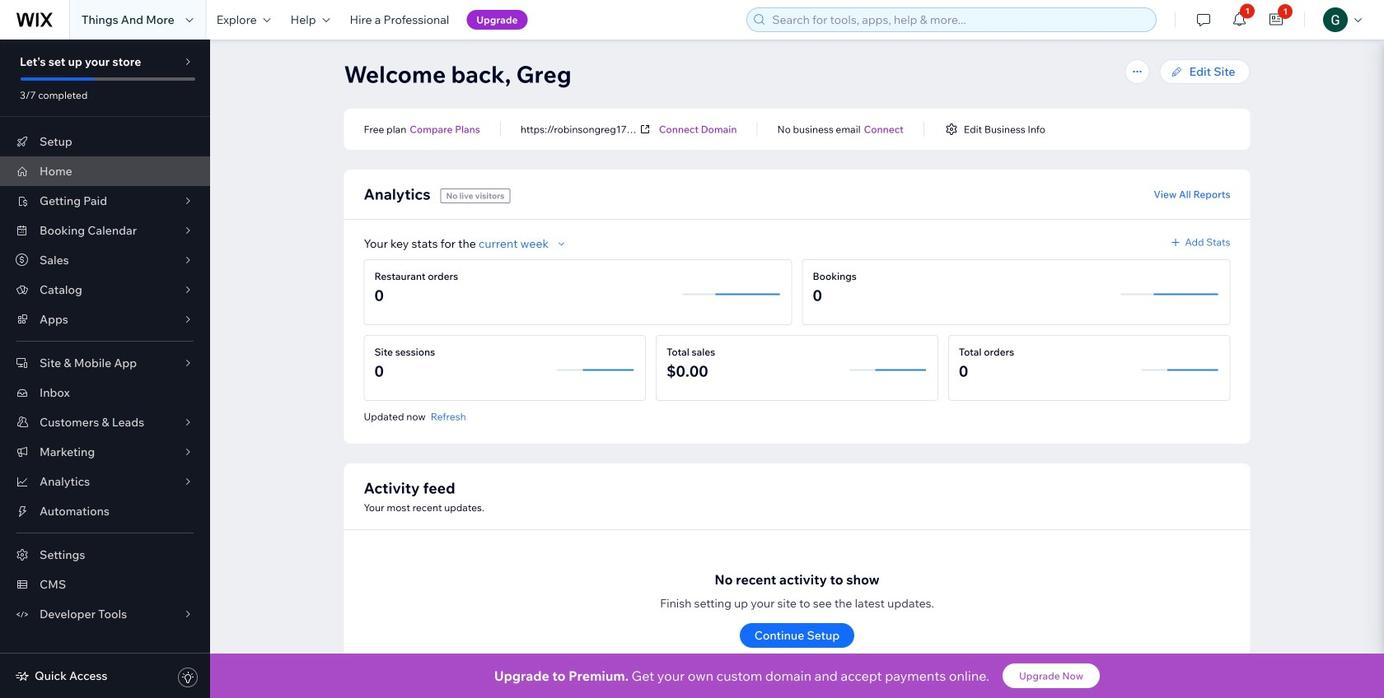 Task type: vqa. For each thing, say whether or not it's contained in the screenshot.
The Search For Tools, Apps, Help & More... field
yes



Task type: locate. For each thing, give the bounding box(es) containing it.
sidebar element
[[0, 40, 210, 699]]



Task type: describe. For each thing, give the bounding box(es) containing it.
Search for tools, apps, help & more... field
[[767, 8, 1151, 31]]



